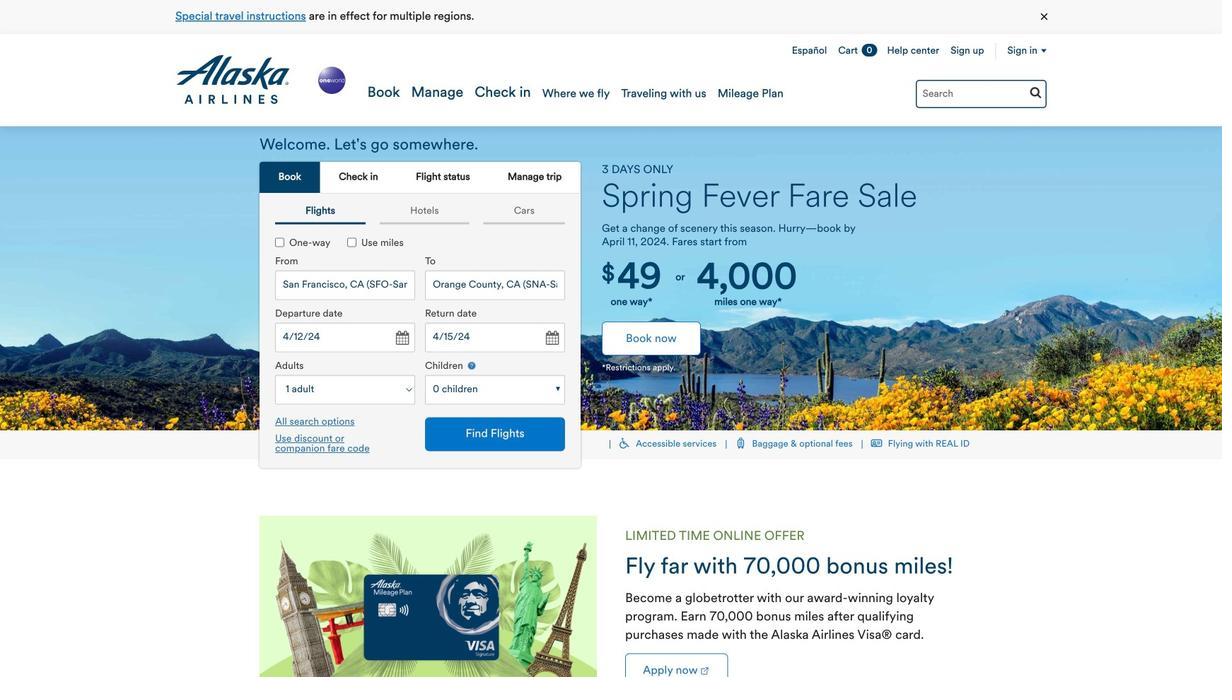Task type: describe. For each thing, give the bounding box(es) containing it.
oneworld logo image
[[315, 64, 348, 97]]

1 vertical spatial tab list
[[268, 201, 572, 224]]

1 open datepicker image from the left
[[392, 328, 412, 348]]

Search text field
[[916, 80, 1047, 108]]

search button image
[[1030, 86, 1042, 98]]

2 open datepicker image from the left
[[542, 328, 562, 348]]



Task type: locate. For each thing, give the bounding box(es) containing it.
None text field
[[425, 270, 565, 300], [275, 323, 415, 352], [425, 270, 565, 300], [275, 323, 415, 352]]

yellow flowers and a mountain back drop. element
[[0, 127, 1222, 431]]

None checkbox
[[275, 238, 284, 247]]

1 horizontal spatial open datepicker image
[[542, 328, 562, 348]]

0 horizontal spatial open datepicker image
[[392, 328, 412, 348]]

None checkbox
[[347, 238, 356, 247]]

alaska airlines logo image
[[175, 55, 291, 105]]

form
[[264, 221, 570, 460]]

None text field
[[275, 270, 415, 300], [425, 323, 565, 352], [275, 270, 415, 300], [425, 323, 565, 352]]

open datepicker image
[[392, 328, 412, 348], [542, 328, 562, 348]]

0 vertical spatial tab list
[[260, 162, 581, 194]]

tab list
[[260, 162, 581, 194], [268, 201, 572, 224]]



Task type: vqa. For each thing, say whether or not it's contained in the screenshot.
form at the left of the page
yes



